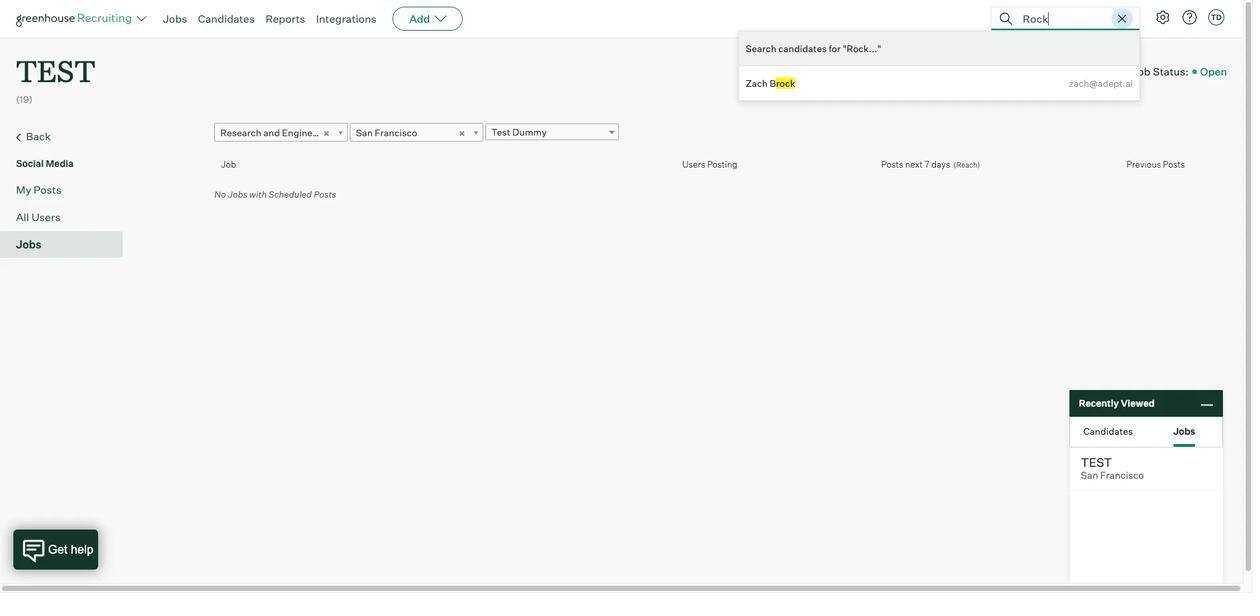 Task type: vqa. For each thing, say whether or not it's contained in the screenshot.
Saved LINK
no



Task type: describe. For each thing, give the bounding box(es) containing it.
search
[[746, 43, 777, 54]]

posts right scheduled
[[314, 189, 336, 200]]

social media
[[16, 157, 74, 169]]

0 vertical spatial candidates
[[198, 12, 255, 25]]

previous posts
[[1127, 159, 1186, 170]]

reports
[[266, 12, 305, 25]]

test
[[491, 126, 511, 138]]

tab list containing candidates
[[1071, 417, 1223, 447]]

jobs inside jobs link
[[16, 238, 41, 251]]

posts next 7 days (reach)
[[882, 159, 981, 169]]

integrations
[[316, 12, 377, 25]]

job for job
[[221, 159, 236, 170]]

Search text field
[[1020, 9, 1107, 28]]

next
[[906, 159, 923, 169]]

all users link
[[16, 209, 118, 225]]

candidates
[[779, 43, 827, 54]]

recently
[[1079, 398, 1119, 409]]

add
[[410, 12, 430, 25]]

posts right previous
[[1164, 159, 1186, 170]]

zach b rock
[[746, 77, 796, 89]]

san francisco link
[[350, 123, 484, 142]]

francisco inside test san francisco
[[1101, 470, 1145, 482]]

candidates inside tab list
[[1084, 425, 1134, 436]]

candidates link
[[198, 12, 255, 25]]

job status:
[[1132, 65, 1189, 78]]

scheduled
[[269, 189, 312, 200]]

users posting
[[683, 159, 738, 170]]

greenhouse recruiting image
[[16, 11, 136, 27]]

dummy
[[513, 126, 547, 138]]

test (19)
[[16, 51, 95, 105]]

reports link
[[266, 12, 305, 25]]

test link
[[16, 37, 95, 93]]

1 horizontal spatial users
[[683, 159, 706, 170]]

rock
[[776, 77, 796, 89]]

td button
[[1206, 7, 1228, 28]]

b
[[770, 77, 776, 89]]

jobs inside tab list
[[1174, 425, 1196, 436]]

test san francisco
[[1081, 455, 1145, 482]]

all users
[[16, 210, 61, 224]]

search candidates for "rock..."
[[746, 43, 882, 54]]

(19)
[[16, 94, 33, 105]]

san inside san francisco link
[[356, 127, 373, 138]]

my posts link
[[16, 181, 118, 197]]

test dummy link
[[485, 124, 619, 140]]

configure image
[[1155, 9, 1171, 25]]

research
[[220, 127, 262, 138]]

"rock..."
[[843, 43, 882, 54]]



Task type: locate. For each thing, give the bounding box(es) containing it.
integrations link
[[316, 12, 377, 25]]

cancel search image
[[1115, 11, 1131, 27]]

1 horizontal spatial job
[[1132, 65, 1151, 78]]

1 horizontal spatial jobs link
[[163, 12, 187, 25]]

posts
[[882, 159, 904, 169], [1164, 159, 1186, 170], [34, 183, 62, 196], [314, 189, 336, 200]]

(reach)
[[954, 160, 981, 169]]

1 vertical spatial francisco
[[1101, 470, 1145, 482]]

test inside test san francisco
[[1081, 455, 1113, 470]]

previous
[[1127, 159, 1162, 170]]

job for job status:
[[1132, 65, 1151, 78]]

francisco
[[375, 127, 417, 138], [1101, 470, 1145, 482]]

jobs link left candidates link
[[163, 12, 187, 25]]

1 horizontal spatial test
[[1081, 455, 1113, 470]]

my posts
[[16, 183, 62, 196]]

research and engineering link
[[214, 123, 348, 142]]

no jobs with scheduled posts
[[214, 189, 336, 200]]

research and engineering
[[220, 127, 335, 138]]

jobs link
[[163, 12, 187, 25], [16, 236, 118, 252]]

san francisco
[[356, 127, 417, 138]]

test
[[16, 51, 95, 90], [1081, 455, 1113, 470]]

1 vertical spatial job
[[221, 159, 236, 170]]

candidates
[[198, 12, 255, 25], [1084, 425, 1134, 436]]

users left posting
[[683, 159, 706, 170]]

add button
[[393, 7, 463, 31]]

back link
[[16, 128, 118, 145]]

1 horizontal spatial candidates
[[1084, 425, 1134, 436]]

candidates down recently viewed
[[1084, 425, 1134, 436]]

1 horizontal spatial san
[[1081, 470, 1099, 482]]

days
[[932, 159, 951, 169]]

0 horizontal spatial users
[[32, 210, 61, 224]]

candidates left reports link
[[198, 12, 255, 25]]

0 horizontal spatial jobs link
[[16, 236, 118, 252]]

test for test san francisco
[[1081, 455, 1113, 470]]

and
[[264, 127, 280, 138]]

test for test (19)
[[16, 51, 95, 90]]

all
[[16, 210, 29, 224]]

test dummy
[[491, 126, 547, 138]]

test up (19)
[[16, 51, 95, 90]]

1 vertical spatial test
[[1081, 455, 1113, 470]]

zach
[[746, 77, 768, 89]]

posts left next
[[882, 159, 904, 169]]

1 vertical spatial jobs link
[[16, 236, 118, 252]]

job up no
[[221, 159, 236, 170]]

0 vertical spatial test
[[16, 51, 95, 90]]

0 vertical spatial users
[[683, 159, 706, 170]]

0 horizontal spatial francisco
[[375, 127, 417, 138]]

jobs link down all users link
[[16, 236, 118, 252]]

td button
[[1209, 9, 1225, 25]]

san inside test san francisco
[[1081, 470, 1099, 482]]

my
[[16, 183, 31, 196]]

0 vertical spatial francisco
[[375, 127, 417, 138]]

social
[[16, 157, 44, 169]]

job left 'status:'
[[1132, 65, 1151, 78]]

1 vertical spatial users
[[32, 210, 61, 224]]

zach@adept.ai
[[1069, 77, 1133, 89]]

0 horizontal spatial candidates
[[198, 12, 255, 25]]

1 vertical spatial san
[[1081, 470, 1099, 482]]

back
[[26, 129, 51, 143]]

job
[[1132, 65, 1151, 78], [221, 159, 236, 170]]

0 vertical spatial jobs link
[[163, 12, 187, 25]]

0 vertical spatial job
[[1132, 65, 1151, 78]]

jobs
[[163, 12, 187, 25], [228, 189, 248, 200], [16, 238, 41, 251], [1174, 425, 1196, 436]]

engineering
[[282, 127, 335, 138]]

test down recently
[[1081, 455, 1113, 470]]

1 horizontal spatial francisco
[[1101, 470, 1145, 482]]

san
[[356, 127, 373, 138], [1081, 470, 1099, 482]]

0 horizontal spatial test
[[16, 51, 95, 90]]

search candidates for "rock..." link
[[746, 38, 1133, 59]]

0 vertical spatial san
[[356, 127, 373, 138]]

open
[[1201, 65, 1228, 78]]

for
[[829, 43, 841, 54]]

with
[[249, 189, 267, 200]]

7
[[925, 159, 930, 169]]

posting
[[708, 159, 738, 170]]

no
[[214, 189, 226, 200]]

posts right my
[[34, 183, 62, 196]]

1 vertical spatial candidates
[[1084, 425, 1134, 436]]

viewed
[[1121, 398, 1155, 409]]

recently viewed
[[1079, 398, 1155, 409]]

0 horizontal spatial san
[[356, 127, 373, 138]]

status:
[[1153, 65, 1189, 78]]

tab list
[[1071, 417, 1223, 447]]

0 horizontal spatial job
[[221, 159, 236, 170]]

td
[[1211, 13, 1222, 22]]

users right all
[[32, 210, 61, 224]]

users
[[683, 159, 706, 170], [32, 210, 61, 224]]

media
[[46, 157, 74, 169]]



